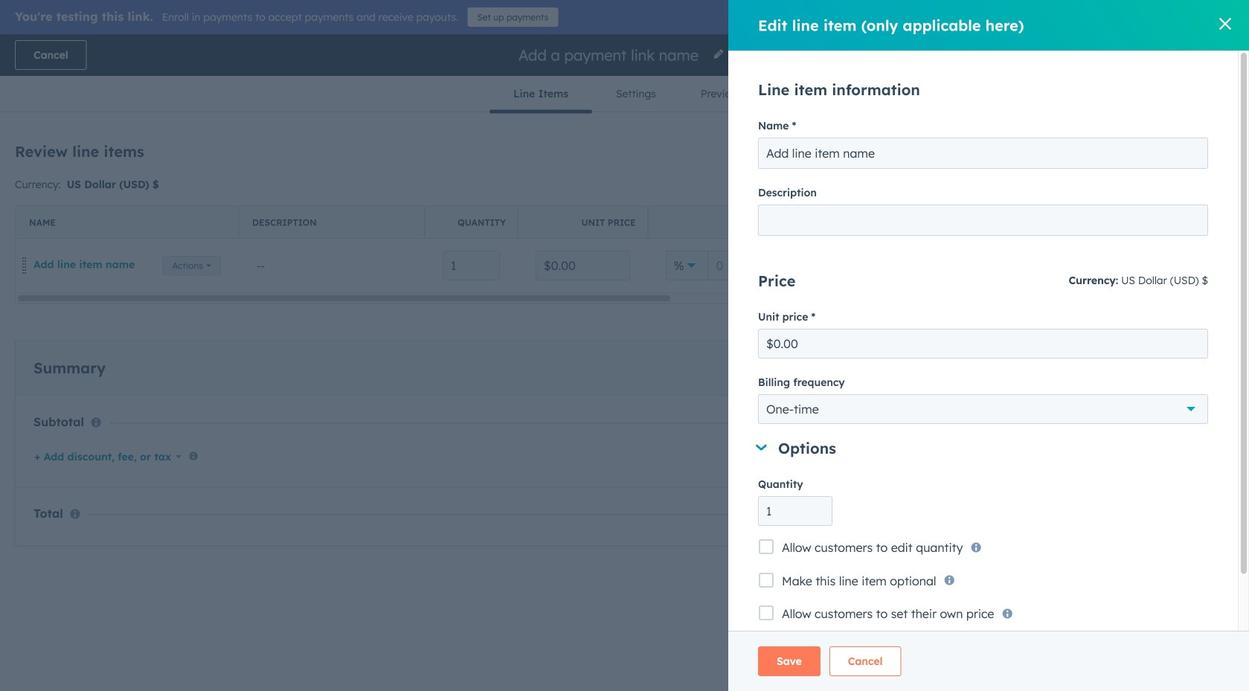 Task type: locate. For each thing, give the bounding box(es) containing it.
1 horizontal spatial press to sort. image
[[979, 198, 985, 208]]

3 press to sort. element from the left
[[587, 198, 593, 210]]

column header
[[228, 188, 343, 220], [16, 206, 240, 239], [239, 206, 426, 239], [425, 206, 519, 239], [518, 206, 649, 239], [648, 206, 835, 239], [834, 206, 954, 239], [953, 206, 1177, 239], [1176, 206, 1249, 239]]

1 press to sort. image from the left
[[112, 198, 117, 208]]

4 press to sort. image from the left
[[805, 198, 810, 208]]

5 press to sort. element from the left
[[805, 198, 810, 210]]

dialog
[[0, 0, 1249, 691], [729, 0, 1249, 691]]

None text field
[[758, 138, 1208, 169], [758, 205, 1208, 236], [443, 251, 500, 281], [536, 251, 630, 281], [758, 496, 833, 526], [758, 138, 1208, 169], [758, 205, 1208, 236], [443, 251, 500, 281], [536, 251, 630, 281], [758, 496, 833, 526]]

0 horizontal spatial press to sort. image
[[112, 198, 117, 208]]

2 press to sort. image from the left
[[979, 198, 985, 208]]

press to sort. image
[[112, 198, 117, 208], [979, 198, 985, 208]]

navigation
[[490, 76, 760, 112]]

5 press to sort. image from the left
[[1062, 198, 1068, 208]]

1 dialog from the left
[[0, 0, 1249, 691]]

navigation inside page section element
[[490, 76, 760, 112]]

press to sort. element
[[112, 198, 117, 210], [406, 198, 411, 210], [587, 198, 593, 210], [706, 198, 711, 210], [805, 198, 810, 210], [979, 198, 985, 210], [1062, 198, 1068, 210], [1151, 198, 1157, 210]]

6 press to sort. element from the left
[[979, 198, 985, 210]]

2 press to sort. image from the left
[[587, 198, 593, 208]]

None text field
[[758, 329, 1208, 359]]

press to sort. image
[[406, 198, 411, 208], [587, 198, 593, 208], [706, 198, 711, 208], [805, 198, 810, 208], [1062, 198, 1068, 208], [1151, 198, 1157, 208]]

3 press to sort. image from the left
[[706, 198, 711, 208]]

caret image
[[756, 445, 767, 451]]



Task type: vqa. For each thing, say whether or not it's contained in the screenshot.
DIALOG
yes



Task type: describe. For each thing, give the bounding box(es) containing it.
8 press to sort. element from the left
[[1151, 198, 1157, 210]]

press to sort. image for 6th press to sort. element from the left
[[979, 198, 985, 208]]

page section element
[[0, 34, 1249, 112]]

2 dialog from the left
[[729, 0, 1249, 691]]

pagination navigation
[[500, 293, 634, 313]]

7 press to sort. element from the left
[[1062, 198, 1068, 210]]

Add a payment link name field
[[517, 45, 704, 65]]

2 press to sort. element from the left
[[406, 198, 411, 210]]

0 text field
[[708, 251, 816, 281]]

press to sort. image for eighth press to sort. element from right
[[112, 198, 117, 208]]

6 press to sort. image from the left
[[1151, 198, 1157, 208]]

4 press to sort. element from the left
[[706, 198, 711, 210]]

Search search field
[[36, 142, 333, 172]]

1 press to sort. element from the left
[[112, 198, 117, 210]]

close image
[[1220, 18, 1232, 30]]

1 press to sort. image from the left
[[406, 198, 411, 208]]



